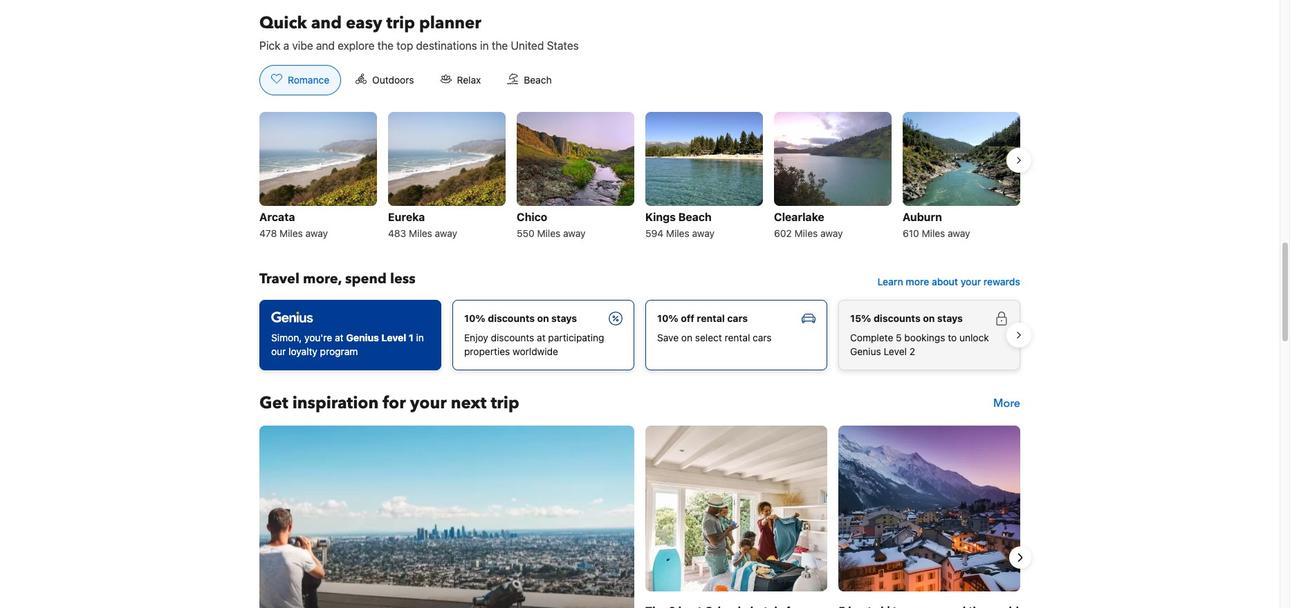 Task type: describe. For each thing, give the bounding box(es) containing it.
kings beach 594 miles away
[[646, 211, 715, 239]]

participating
[[548, 332, 604, 344]]

next
[[451, 392, 487, 415]]

15%
[[850, 313, 872, 324]]

miles for chico
[[537, 228, 561, 239]]

united
[[511, 39, 544, 52]]

more
[[994, 396, 1021, 412]]

auburn
[[903, 211, 942, 223]]

you're
[[304, 332, 332, 344]]

beach button
[[496, 65, 564, 95]]

in our loyalty program
[[271, 332, 424, 358]]

0 vertical spatial genius
[[346, 332, 379, 344]]

enjoy
[[464, 332, 488, 344]]

1 vertical spatial and
[[316, 39, 335, 52]]

1 horizontal spatial on
[[681, 332, 693, 344]]

learn more about your rewards
[[878, 276, 1021, 288]]

5 best ski towns around the world image
[[839, 426, 1021, 592]]

602
[[774, 228, 792, 239]]

region for learn more about your rewards link
[[248, 295, 1032, 376]]

complete 5 bookings to unlock genius level 2
[[850, 332, 989, 358]]

travel
[[259, 270, 300, 288]]

1 horizontal spatial trip
[[491, 392, 519, 415]]

quick
[[259, 12, 307, 35]]

chico
[[517, 211, 548, 223]]

at for discounts
[[537, 332, 546, 344]]

travel more, spend less
[[259, 270, 416, 288]]

states
[[547, 39, 579, 52]]

complete
[[850, 332, 894, 344]]

chico 550 miles away
[[517, 211, 586, 239]]

eureka
[[388, 211, 425, 223]]

0 vertical spatial and
[[311, 12, 342, 35]]

miles for arcata
[[280, 228, 303, 239]]

miles inside kings beach 594 miles away
[[666, 228, 690, 239]]

beach inside the beach button
[[524, 74, 552, 86]]

1 the from the left
[[378, 39, 394, 52]]

discounts for 5
[[874, 313, 921, 324]]

10% for 10% discounts on stays
[[464, 313, 486, 324]]

relax button
[[429, 65, 493, 95]]

beach inside kings beach 594 miles away
[[679, 211, 712, 223]]

romance
[[288, 74, 329, 86]]

stays for 10% discounts on stays
[[552, 313, 577, 324]]

enjoy discounts at participating properties worldwide
[[464, 332, 604, 358]]

properties
[[464, 346, 510, 358]]

auburn 610 miles away
[[903, 211, 971, 239]]

2
[[910, 346, 916, 358]]

pick
[[259, 39, 281, 52]]

more link
[[994, 393, 1021, 415]]

unlock
[[960, 332, 989, 344]]

less
[[390, 270, 416, 288]]

1 vertical spatial rental
[[725, 332, 750, 344]]

594
[[646, 228, 664, 239]]

arcata
[[259, 211, 295, 223]]

genius inside complete 5 bookings to unlock genius level 2
[[850, 346, 881, 358]]

in inside in our loyalty program
[[416, 332, 424, 344]]

simon,
[[271, 332, 302, 344]]

10% off rental cars
[[657, 313, 748, 324]]

0 vertical spatial rental
[[697, 313, 725, 324]]

next image
[[1012, 550, 1029, 567]]

planner
[[419, 12, 481, 35]]

region for more link
[[248, 426, 1032, 609]]

learn more about your rewards link
[[872, 270, 1026, 295]]

quick and easy trip planner pick a vibe and explore the top destinations in the united states
[[259, 12, 579, 52]]

clearlake 602 miles away
[[774, 211, 843, 239]]

15% discounts on stays
[[850, 313, 963, 324]]

explore
[[338, 39, 375, 52]]

discounts for discounts
[[488, 313, 535, 324]]

610
[[903, 228, 919, 239]]

2 the from the left
[[492, 39, 508, 52]]

arcata 478 miles away
[[259, 211, 328, 239]]

program
[[320, 346, 358, 358]]

away inside kings beach 594 miles away
[[692, 228, 715, 239]]



Task type: vqa. For each thing, say whether or not it's contained in the screenshot.
Relax 'button'
yes



Task type: locate. For each thing, give the bounding box(es) containing it.
to
[[948, 332, 957, 344]]

3 miles from the left
[[537, 228, 561, 239]]

miles right 594
[[666, 228, 690, 239]]

away inside eureka 483 miles away
[[435, 228, 457, 239]]

more,
[[303, 270, 342, 288]]

outdoors
[[372, 74, 414, 86]]

2 horizontal spatial on
[[923, 313, 935, 324]]

beach right kings
[[679, 211, 712, 223]]

0 horizontal spatial level
[[382, 332, 406, 344]]

miles for auburn
[[922, 228, 945, 239]]

4 away from the left
[[692, 228, 715, 239]]

away right 550
[[563, 228, 586, 239]]

spend
[[345, 270, 387, 288]]

1 vertical spatial in
[[416, 332, 424, 344]]

on up bookings
[[923, 313, 935, 324]]

miles inside auburn 610 miles away
[[922, 228, 945, 239]]

the left top
[[378, 39, 394, 52]]

2 region from the top
[[248, 295, 1032, 376]]

on up "enjoy discounts at participating properties worldwide"
[[537, 313, 549, 324]]

your for about
[[961, 276, 981, 288]]

5 away from the left
[[821, 228, 843, 239]]

miles inside clearlake 602 miles away
[[795, 228, 818, 239]]

1 at from the left
[[335, 332, 344, 344]]

away up more,
[[306, 228, 328, 239]]

550
[[517, 228, 535, 239]]

0 horizontal spatial beach
[[524, 74, 552, 86]]

0 vertical spatial cars
[[727, 313, 748, 324]]

stays up to
[[937, 313, 963, 324]]

miles
[[280, 228, 303, 239], [409, 228, 432, 239], [537, 228, 561, 239], [666, 228, 690, 239], [795, 228, 818, 239], [922, 228, 945, 239]]

in inside quick and easy trip planner pick a vibe and explore the top destinations in the united states
[[480, 39, 489, 52]]

away for chico
[[563, 228, 586, 239]]

outdoors button
[[344, 65, 426, 95]]

genius
[[346, 332, 379, 344], [850, 346, 881, 358]]

0 horizontal spatial your
[[410, 392, 447, 415]]

get inspiration for your next trip
[[259, 392, 519, 415]]

0 horizontal spatial genius
[[346, 332, 379, 344]]

at up program
[[335, 332, 344, 344]]

and right vibe
[[316, 39, 335, 52]]

1 vertical spatial cars
[[753, 332, 772, 344]]

discounts
[[488, 313, 535, 324], [874, 313, 921, 324], [491, 332, 534, 344]]

level inside complete 5 bookings to unlock genius level 2
[[884, 346, 907, 358]]

0 horizontal spatial the
[[378, 39, 394, 52]]

trip
[[387, 12, 415, 35], [491, 392, 519, 415]]

1 horizontal spatial stays
[[937, 313, 963, 324]]

simon, you're at genius level 1
[[271, 332, 414, 344]]

1 miles from the left
[[280, 228, 303, 239]]

on
[[537, 313, 549, 324], [923, 313, 935, 324], [681, 332, 693, 344]]

our
[[271, 346, 286, 358]]

10%
[[464, 313, 486, 324], [657, 313, 679, 324]]

level left 1
[[382, 332, 406, 344]]

region
[[248, 106, 1032, 248], [248, 295, 1032, 376], [248, 426, 1032, 609]]

clearlake
[[774, 211, 825, 223]]

1 horizontal spatial 10%
[[657, 313, 679, 324]]

1 vertical spatial genius
[[850, 346, 881, 358]]

6 away from the left
[[948, 228, 971, 239]]

and
[[311, 12, 342, 35], [316, 39, 335, 52]]

save
[[657, 332, 679, 344]]

top
[[397, 39, 413, 52]]

0 vertical spatial in
[[480, 39, 489, 52]]

in up the relax
[[480, 39, 489, 52]]

cars up save on select rental cars
[[727, 313, 748, 324]]

select
[[695, 332, 722, 344]]

away inside arcata 478 miles away
[[306, 228, 328, 239]]

beach
[[524, 74, 552, 86], [679, 211, 712, 223]]

cars
[[727, 313, 748, 324], [753, 332, 772, 344]]

1 stays from the left
[[552, 313, 577, 324]]

beach down the united
[[524, 74, 552, 86]]

0 horizontal spatial 10%
[[464, 313, 486, 324]]

genius up program
[[346, 332, 379, 344]]

10% up "enjoy"
[[464, 313, 486, 324]]

stays up participating
[[552, 313, 577, 324]]

about
[[932, 276, 958, 288]]

genius down complete
[[850, 346, 881, 358]]

and up vibe
[[311, 12, 342, 35]]

on for at
[[537, 313, 549, 324]]

region containing 10% discounts on stays
[[248, 295, 1032, 376]]

kings
[[646, 211, 676, 223]]

the
[[378, 39, 394, 52], [492, 39, 508, 52]]

3 away from the left
[[563, 228, 586, 239]]

2 10% from the left
[[657, 313, 679, 324]]

away for eureka
[[435, 228, 457, 239]]

1 vertical spatial level
[[884, 346, 907, 358]]

at inside "enjoy discounts at participating properties worldwide"
[[537, 332, 546, 344]]

1 10% from the left
[[464, 313, 486, 324]]

at up 'worldwide'
[[537, 332, 546, 344]]

3 region from the top
[[248, 426, 1032, 609]]

1 vertical spatial your
[[410, 392, 447, 415]]

0 vertical spatial trip
[[387, 12, 415, 35]]

5
[[896, 332, 902, 344]]

relax
[[457, 74, 481, 86]]

10% up save
[[657, 313, 679, 324]]

in right 1
[[416, 332, 424, 344]]

away right 610
[[948, 228, 971, 239]]

region containing arcata
[[248, 106, 1032, 248]]

worldwide
[[513, 346, 558, 358]]

trip inside quick and easy trip planner pick a vibe and explore the top destinations in the united states
[[387, 12, 415, 35]]

2 away from the left
[[435, 228, 457, 239]]

blue genius logo image
[[271, 312, 313, 323], [271, 312, 313, 323]]

trip up top
[[387, 12, 415, 35]]

10% discounts on stays
[[464, 313, 577, 324]]

2 vertical spatial region
[[248, 426, 1032, 609]]

away inside auburn 610 miles away
[[948, 228, 971, 239]]

1
[[409, 332, 414, 344]]

learn
[[878, 276, 904, 288]]

the 6 best orlando hotels for families image
[[646, 426, 828, 592]]

discounts down 10% discounts on stays
[[491, 332, 534, 344]]

1 away from the left
[[306, 228, 328, 239]]

away for clearlake
[[821, 228, 843, 239]]

eureka 483 miles away
[[388, 211, 457, 239]]

miles down eureka
[[409, 228, 432, 239]]

your for for
[[410, 392, 447, 415]]

miles inside eureka 483 miles away
[[409, 228, 432, 239]]

discounts up 5
[[874, 313, 921, 324]]

1 horizontal spatial genius
[[850, 346, 881, 358]]

away inside chico 550 miles away
[[563, 228, 586, 239]]

1 horizontal spatial at
[[537, 332, 546, 344]]

miles inside chico 550 miles away
[[537, 228, 561, 239]]

miles for clearlake
[[795, 228, 818, 239]]

for
[[383, 392, 406, 415]]

0 horizontal spatial on
[[537, 313, 549, 324]]

0 horizontal spatial stays
[[552, 313, 577, 324]]

on right save
[[681, 332, 693, 344]]

more
[[906, 276, 929, 288]]

5 miles from the left
[[795, 228, 818, 239]]

miles right 550
[[537, 228, 561, 239]]

romance button
[[259, 65, 341, 95]]

save on select rental cars
[[657, 332, 772, 344]]

0 horizontal spatial at
[[335, 332, 344, 344]]

in
[[480, 39, 489, 52], [416, 332, 424, 344]]

inspiration
[[292, 392, 379, 415]]

1 region from the top
[[248, 106, 1032, 248]]

1 horizontal spatial beach
[[679, 211, 712, 223]]

tab list containing romance
[[248, 65, 575, 96]]

miles inside arcata 478 miles away
[[280, 228, 303, 239]]

your right "about"
[[961, 276, 981, 288]]

1 horizontal spatial cars
[[753, 332, 772, 344]]

miles down clearlake
[[795, 228, 818, 239]]

away for arcata
[[306, 228, 328, 239]]

1 horizontal spatial your
[[961, 276, 981, 288]]

away for auburn
[[948, 228, 971, 239]]

2 miles from the left
[[409, 228, 432, 239]]

6 miles from the left
[[922, 228, 945, 239]]

at for you're
[[335, 332, 344, 344]]

rental right "select"
[[725, 332, 750, 344]]

stays
[[552, 313, 577, 324], [937, 313, 963, 324]]

off
[[681, 313, 695, 324]]

tab list
[[248, 65, 575, 96]]

discounts up "enjoy discounts at participating properties worldwide"
[[488, 313, 535, 324]]

stays for 15% discounts on stays
[[937, 313, 963, 324]]

1 horizontal spatial level
[[884, 346, 907, 358]]

rental up "select"
[[697, 313, 725, 324]]

loyalty
[[289, 346, 318, 358]]

easy
[[346, 12, 382, 35]]

1 horizontal spatial the
[[492, 39, 508, 52]]

a
[[283, 39, 289, 52]]

0 vertical spatial your
[[961, 276, 981, 288]]

0 vertical spatial level
[[382, 332, 406, 344]]

miles down arcata
[[280, 228, 303, 239]]

away
[[306, 228, 328, 239], [435, 228, 457, 239], [563, 228, 586, 239], [692, 228, 715, 239], [821, 228, 843, 239], [948, 228, 971, 239]]

discounts inside "enjoy discounts at participating properties worldwide"
[[491, 332, 534, 344]]

away inside clearlake 602 miles away
[[821, 228, 843, 239]]

1 horizontal spatial in
[[480, 39, 489, 52]]

away right 594
[[692, 228, 715, 239]]

trip right next
[[491, 392, 519, 415]]

on for bookings
[[923, 313, 935, 324]]

2 stays from the left
[[937, 313, 963, 324]]

vibe
[[292, 39, 313, 52]]

483
[[388, 228, 406, 239]]

0 horizontal spatial cars
[[727, 313, 748, 324]]

your
[[961, 276, 981, 288], [410, 392, 447, 415]]

away down clearlake
[[821, 228, 843, 239]]

0 horizontal spatial in
[[416, 332, 424, 344]]

away right 483
[[435, 228, 457, 239]]

level
[[382, 332, 406, 344], [884, 346, 907, 358]]

bookings
[[905, 332, 946, 344]]

0 vertical spatial region
[[248, 106, 1032, 248]]

478
[[259, 228, 277, 239]]

miles down "auburn"
[[922, 228, 945, 239]]

4 miles from the left
[[666, 228, 690, 239]]

1 vertical spatial trip
[[491, 392, 519, 415]]

0 vertical spatial beach
[[524, 74, 552, 86]]

at
[[335, 332, 344, 344], [537, 332, 546, 344]]

level down 5
[[884, 346, 907, 358]]

rental
[[697, 313, 725, 324], [725, 332, 750, 344]]

miles for eureka
[[409, 228, 432, 239]]

your right the for
[[410, 392, 447, 415]]

0 horizontal spatial trip
[[387, 12, 415, 35]]

2 at from the left
[[537, 332, 546, 344]]

get
[[259, 392, 288, 415]]

10% for 10% off rental cars
[[657, 313, 679, 324]]

1 vertical spatial beach
[[679, 211, 712, 223]]

the left the united
[[492, 39, 508, 52]]

destinations
[[416, 39, 477, 52]]

1 vertical spatial region
[[248, 295, 1032, 376]]

cars right "select"
[[753, 332, 772, 344]]

your inside learn more about your rewards link
[[961, 276, 981, 288]]

rewards
[[984, 276, 1021, 288]]



